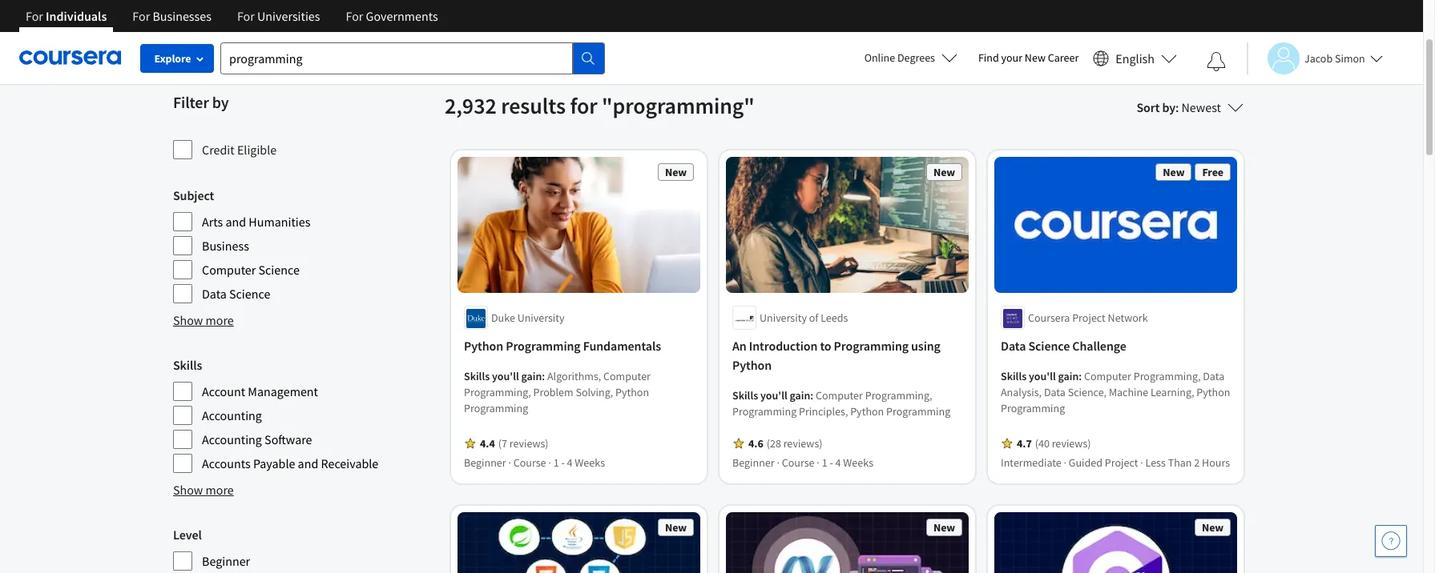 Task type: vqa. For each thing, say whether or not it's contained in the screenshot.
third · from right
yes



Task type: describe. For each thing, give the bounding box(es) containing it.
credit
[[202, 142, 235, 158]]

jacob simon button
[[1247, 42, 1383, 74]]

: for data science challenge
[[1079, 370, 1082, 384]]

programming inside python programming fundamentals link
[[506, 339, 581, 355]]

science for computer science
[[259, 262, 300, 278]]

an introduction to programming using python link
[[733, 337, 963, 375]]

4.6
[[749, 437, 764, 452]]

to
[[820, 339, 832, 355]]

skills you'll gain : for programming
[[464, 370, 547, 384]]

show more for accounts payable and receivable
[[173, 483, 234, 499]]

problem
[[533, 386, 574, 400]]

results
[[501, 91, 566, 120]]

algorithms,
[[547, 370, 601, 384]]

coursera project network
[[1028, 311, 1148, 326]]

show notifications image
[[1207, 52, 1226, 71]]

accounts payable and receivable
[[202, 456, 379, 472]]

skills for python programming fundamentals
[[464, 370, 490, 384]]

(7
[[498, 437, 507, 452]]

skills group
[[173, 356, 435, 474]]

sort by : newest
[[1137, 99, 1222, 115]]

universities
[[257, 8, 320, 24]]

data science challenge
[[1001, 339, 1127, 355]]

an introduction to programming using python
[[733, 339, 941, 374]]

network
[[1108, 311, 1148, 326]]

online degrees button
[[852, 40, 971, 75]]

fundamentals
[[583, 339, 661, 355]]

for for businesses
[[133, 8, 150, 24]]

and inside subject group
[[226, 214, 246, 230]]

english
[[1116, 50, 1155, 66]]

learning,
[[1151, 386, 1195, 400]]

programming up 4.6
[[733, 405, 797, 420]]

subject
[[173, 188, 214, 204]]

by for filter
[[212, 92, 229, 112]]

course for introduction
[[782, 456, 815, 471]]

2 · from the left
[[549, 456, 551, 471]]

"programming"
[[602, 91, 755, 120]]

management
[[248, 384, 318, 400]]

payable
[[253, 456, 295, 472]]

gain for programming
[[521, 370, 542, 384]]

4 for to
[[836, 456, 841, 471]]

python programming fundamentals
[[464, 339, 661, 355]]

skills for data science challenge
[[1001, 370, 1027, 384]]

show more button for data
[[173, 311, 234, 330]]

accounting for accounting software
[[202, 432, 262, 448]]

governments
[[366, 8, 438, 24]]

filter
[[173, 92, 209, 112]]

using
[[911, 339, 941, 355]]

explore
[[154, 51, 191, 66]]

2,932 results for "programming"
[[445, 91, 755, 120]]

businesses
[[153, 8, 212, 24]]

4 for fundamentals
[[567, 456, 573, 471]]

4.4 (7 reviews)
[[480, 437, 549, 452]]

4.4
[[480, 437, 495, 452]]

python down duke
[[464, 339, 503, 355]]

science for data science
[[229, 286, 270, 302]]

gain for introduction
[[790, 389, 811, 404]]

4.7
[[1017, 437, 1032, 452]]

skills you'll gain : for introduction
[[733, 389, 816, 404]]

data science challenge link
[[1001, 337, 1231, 356]]

reviews) for introduction
[[784, 437, 823, 452]]

0 vertical spatial project
[[1073, 311, 1106, 326]]

computer for computer science
[[202, 262, 256, 278]]

skills inside group
[[173, 357, 202, 374]]

show more button for accounts
[[173, 481, 234, 500]]

computer programming, data analysis, data science, machine learning, python programming
[[1001, 370, 1231, 416]]

software
[[265, 432, 312, 448]]

5 · from the left
[[1064, 456, 1067, 471]]

jacob
[[1305, 51, 1333, 65]]

algorithms, computer programming, problem solving, python programming
[[464, 370, 651, 416]]

find your new career link
[[971, 48, 1087, 68]]

hours
[[1202, 456, 1230, 471]]

english button
[[1087, 32, 1184, 84]]

level group
[[173, 526, 435, 574]]

an
[[733, 339, 747, 355]]

beginner · course · 1 - 4 weeks for introduction
[[733, 456, 874, 471]]

computer for computer programming, data analysis, data science, machine learning, python programming
[[1084, 370, 1132, 384]]

accounts
[[202, 456, 251, 472]]

data inside subject group
[[202, 286, 227, 302]]

python programming fundamentals link
[[464, 337, 694, 356]]

: for python programming fundamentals
[[542, 370, 545, 384]]

3 · from the left
[[777, 456, 780, 471]]

find
[[979, 50, 999, 65]]

degrees
[[898, 50, 935, 65]]

university of leeds
[[760, 311, 848, 326]]

python inside computer programming, data analysis, data science, machine learning, python programming
[[1197, 386, 1231, 400]]

humanities
[[249, 214, 311, 230]]

programming down the using
[[887, 405, 951, 420]]

2
[[1194, 456, 1200, 471]]

skills for an introduction to programming using python
[[733, 389, 758, 404]]

than
[[1168, 456, 1192, 471]]

duke
[[491, 311, 515, 326]]

accounting for accounting
[[202, 408, 262, 424]]

6 · from the left
[[1141, 456, 1144, 471]]

reviews) for science
[[1052, 437, 1091, 452]]

analysis,
[[1001, 386, 1042, 400]]

programming, inside algorithms, computer programming, problem solving, python programming
[[464, 386, 531, 400]]

weeks for fundamentals
[[575, 456, 605, 471]]

for individuals
[[26, 8, 107, 24]]

1 university from the left
[[517, 311, 565, 326]]

leeds
[[821, 311, 848, 326]]

beginner inside level group
[[202, 554, 250, 570]]

guided
[[1069, 456, 1103, 471]]

course for programming
[[514, 456, 546, 471]]

sort
[[1137, 99, 1160, 115]]

1 for programming
[[554, 456, 559, 471]]



Task type: locate. For each thing, give the bounding box(es) containing it.
computer down business on the left top
[[202, 262, 256, 278]]

by right filter at the top
[[212, 92, 229, 112]]

0 horizontal spatial -
[[561, 456, 565, 471]]

2 weeks from the left
[[843, 456, 874, 471]]

gain up problem
[[521, 370, 542, 384]]

1 horizontal spatial 4
[[836, 456, 841, 471]]

programming, inside computer programming, data analysis, data science, machine learning, python programming
[[1134, 370, 1201, 384]]

1 down 4.6 (28 reviews)
[[822, 456, 828, 471]]

computer up principles, at the right bottom
[[816, 389, 863, 404]]

1 show from the top
[[173, 313, 203, 329]]

1 horizontal spatial programming,
[[865, 389, 933, 404]]

2 university from the left
[[760, 311, 807, 326]]

challenge
[[1073, 339, 1127, 355]]

computer down fundamentals
[[604, 370, 651, 384]]

for for universities
[[237, 8, 255, 24]]

for for individuals
[[26, 8, 43, 24]]

0 horizontal spatial beginner · course · 1 - 4 weeks
[[464, 456, 605, 471]]

reviews) for programming
[[510, 437, 549, 452]]

skills up 4.6
[[733, 389, 758, 404]]

2 course from the left
[[782, 456, 815, 471]]

: up problem
[[542, 370, 545, 384]]

account
[[202, 384, 245, 400]]

1 horizontal spatial beginner · course · 1 - 4 weeks
[[733, 456, 874, 471]]

career
[[1048, 50, 1079, 65]]

2 more from the top
[[206, 483, 234, 499]]

1 down algorithms, computer programming, problem solving, python programming
[[554, 456, 559, 471]]

programming, up learning,
[[1134, 370, 1201, 384]]

jacob simon
[[1305, 51, 1366, 65]]

2 horizontal spatial you'll
[[1029, 370, 1056, 384]]

for governments
[[346, 8, 438, 24]]

computer for computer programming, programming principles, python programming
[[816, 389, 863, 404]]

2 horizontal spatial gain
[[1058, 370, 1079, 384]]

for
[[570, 91, 598, 120]]

skills you'll gain : up analysis,
[[1001, 370, 1084, 384]]

show more button down accounts
[[173, 481, 234, 500]]

programming,
[[1134, 370, 1201, 384], [464, 386, 531, 400], [865, 389, 933, 404]]

programming, down the using
[[865, 389, 933, 404]]

solving,
[[576, 386, 613, 400]]

3 for from the left
[[237, 8, 255, 24]]

1 vertical spatial more
[[206, 483, 234, 499]]

project left less
[[1105, 456, 1139, 471]]

filter by
[[173, 92, 229, 112]]

computer inside subject group
[[202, 262, 256, 278]]

beginner for python programming fundamentals
[[464, 456, 506, 471]]

show for accounts
[[173, 483, 203, 499]]

accounting software
[[202, 432, 312, 448]]

0 horizontal spatial programming,
[[464, 386, 531, 400]]

0 vertical spatial accounting
[[202, 408, 262, 424]]

computer inside computer programming, programming principles, python programming
[[816, 389, 863, 404]]

for left universities
[[237, 8, 255, 24]]

show down 'data science'
[[173, 313, 203, 329]]

0 vertical spatial show
[[173, 313, 203, 329]]

1 horizontal spatial by
[[1163, 99, 1176, 115]]

programming up "(7" at the bottom
[[464, 402, 528, 416]]

by right the sort
[[1163, 99, 1176, 115]]

None search field
[[220, 42, 605, 74]]

1 vertical spatial and
[[298, 456, 318, 472]]

2 show more from the top
[[173, 483, 234, 499]]

data
[[202, 286, 227, 302], [1001, 339, 1026, 355], [1203, 370, 1225, 384], [1044, 386, 1066, 400]]

0 horizontal spatial gain
[[521, 370, 542, 384]]

programming
[[506, 339, 581, 355], [834, 339, 909, 355], [464, 402, 528, 416], [1001, 402, 1065, 416], [733, 405, 797, 420], [887, 405, 951, 420]]

: left "newest"
[[1176, 99, 1179, 115]]

more down accounts
[[206, 483, 234, 499]]

skills you'll gain : up (28
[[733, 389, 816, 404]]

you'll for programming
[[492, 370, 519, 384]]

duke university
[[491, 311, 565, 326]]

for universities
[[237, 8, 320, 24]]

python right learning,
[[1197, 386, 1231, 400]]

python
[[464, 339, 503, 355], [733, 358, 772, 374], [616, 386, 649, 400], [1197, 386, 1231, 400], [851, 405, 884, 420]]

What do you want to learn? text field
[[220, 42, 573, 74]]

new
[[1025, 50, 1046, 65], [665, 165, 687, 180], [934, 165, 955, 180], [1163, 165, 1185, 180], [665, 521, 687, 536], [934, 521, 955, 536], [1202, 521, 1224, 536]]

- for fundamentals
[[561, 456, 565, 471]]

2,932
[[445, 91, 497, 120]]

0 horizontal spatial beginner
[[202, 554, 250, 570]]

1 vertical spatial show more
[[173, 483, 234, 499]]

0 vertical spatial show more
[[173, 313, 234, 329]]

2 horizontal spatial skills you'll gain :
[[1001, 370, 1084, 384]]

: for an introduction to programming using python
[[811, 389, 814, 404]]

computer science
[[202, 262, 300, 278]]

simon
[[1335, 51, 1366, 65]]

accounting down account at the left bottom of the page
[[202, 408, 262, 424]]

gain
[[521, 370, 542, 384], [1058, 370, 1079, 384], [790, 389, 811, 404]]

of
[[809, 311, 819, 326]]

1 horizontal spatial reviews)
[[784, 437, 823, 452]]

programming, inside computer programming, programming principles, python programming
[[865, 389, 933, 404]]

data science
[[202, 286, 270, 302]]

1 horizontal spatial weeks
[[843, 456, 874, 471]]

principles,
[[799, 405, 848, 420]]

university up "introduction"
[[760, 311, 807, 326]]

programming, for data science challenge
[[1134, 370, 1201, 384]]

your
[[1002, 50, 1023, 65]]

receivable
[[321, 456, 379, 472]]

0 horizontal spatial reviews)
[[510, 437, 549, 452]]

4 for from the left
[[346, 8, 363, 24]]

4.6 (28 reviews)
[[749, 437, 823, 452]]

1 horizontal spatial and
[[298, 456, 318, 472]]

programming down duke university
[[506, 339, 581, 355]]

(40
[[1035, 437, 1050, 452]]

1 horizontal spatial course
[[782, 456, 815, 471]]

2 vertical spatial science
[[1029, 339, 1070, 355]]

programming inside 'an introduction to programming using python'
[[834, 339, 909, 355]]

university up python programming fundamentals
[[517, 311, 565, 326]]

more for accounts
[[206, 483, 234, 499]]

online degrees
[[865, 50, 935, 65]]

0 horizontal spatial weeks
[[575, 456, 605, 471]]

3 reviews) from the left
[[1052, 437, 1091, 452]]

more down 'data science'
[[206, 313, 234, 329]]

2 for from the left
[[133, 8, 150, 24]]

2 accounting from the top
[[202, 432, 262, 448]]

science down the computer science
[[229, 286, 270, 302]]

eligible
[[237, 142, 277, 158]]

skills you'll gain : up problem
[[464, 370, 547, 384]]

programming inside computer programming, data analysis, data science, machine learning, python programming
[[1001, 402, 1065, 416]]

and right arts
[[226, 214, 246, 230]]

2 reviews) from the left
[[784, 437, 823, 452]]

1 4 from the left
[[567, 456, 573, 471]]

1 course from the left
[[514, 456, 546, 471]]

python inside computer programming, programming principles, python programming
[[851, 405, 884, 420]]

banner navigation
[[13, 0, 451, 44]]

newest
[[1182, 99, 1222, 115]]

science down humanities
[[259, 262, 300, 278]]

you'll up analysis,
[[1029, 370, 1056, 384]]

for for governments
[[346, 8, 363, 24]]

0 horizontal spatial skills you'll gain :
[[464, 370, 547, 384]]

accounting up accounts
[[202, 432, 262, 448]]

1 accounting from the top
[[202, 408, 262, 424]]

programming right to
[[834, 339, 909, 355]]

computer programming, programming principles, python programming
[[733, 389, 951, 420]]

- down algorithms, computer programming, problem solving, python programming
[[561, 456, 565, 471]]

science down coursera
[[1029, 339, 1070, 355]]

2 show from the top
[[173, 483, 203, 499]]

gain up science,
[[1058, 370, 1079, 384]]

4 down algorithms, computer programming, problem solving, python programming
[[567, 456, 573, 471]]

: up science,
[[1079, 370, 1082, 384]]

credit eligible
[[202, 142, 277, 158]]

2 4 from the left
[[836, 456, 841, 471]]

coursera image
[[19, 45, 121, 71]]

programming down analysis,
[[1001, 402, 1065, 416]]

gain up principles, at the right bottom
[[790, 389, 811, 404]]

0 horizontal spatial university
[[517, 311, 565, 326]]

show more button down 'data science'
[[173, 311, 234, 330]]

show more for data science
[[173, 313, 234, 329]]

skills up the 4.4
[[464, 370, 490, 384]]

python inside algorithms, computer programming, problem solving, python programming
[[616, 386, 649, 400]]

intermediate · guided project · less than 2 hours
[[1001, 456, 1230, 471]]

university
[[517, 311, 565, 326], [760, 311, 807, 326]]

: up principles, at the right bottom
[[811, 389, 814, 404]]

0 horizontal spatial 1
[[554, 456, 559, 471]]

1 horizontal spatial university
[[760, 311, 807, 326]]

find your new career
[[979, 50, 1079, 65]]

for left businesses
[[133, 8, 150, 24]]

gain for science
[[1058, 370, 1079, 384]]

computer
[[202, 262, 256, 278], [604, 370, 651, 384], [1084, 370, 1132, 384], [816, 389, 863, 404]]

science
[[259, 262, 300, 278], [229, 286, 270, 302], [1029, 339, 1070, 355]]

1 vertical spatial show
[[173, 483, 203, 499]]

project
[[1073, 311, 1106, 326], [1105, 456, 1139, 471]]

show for data
[[173, 313, 203, 329]]

free
[[1203, 165, 1224, 180]]

-
[[561, 456, 565, 471], [830, 456, 833, 471]]

level
[[173, 527, 202, 543]]

1 vertical spatial show more button
[[173, 481, 234, 500]]

0 vertical spatial science
[[259, 262, 300, 278]]

computer up science,
[[1084, 370, 1132, 384]]

account management
[[202, 384, 318, 400]]

intermediate
[[1001, 456, 1062, 471]]

1 horizontal spatial gain
[[790, 389, 811, 404]]

0 vertical spatial and
[[226, 214, 246, 230]]

introduction
[[749, 339, 818, 355]]

arts and humanities
[[202, 214, 311, 230]]

1 show more from the top
[[173, 313, 234, 329]]

course
[[514, 456, 546, 471], [782, 456, 815, 471]]

course down 4.4 (7 reviews)
[[514, 456, 546, 471]]

2 show more button from the top
[[173, 481, 234, 500]]

skills
[[173, 357, 202, 374], [464, 370, 490, 384], [1001, 370, 1027, 384], [733, 389, 758, 404]]

1 horizontal spatial beginner
[[464, 456, 506, 471]]

1 reviews) from the left
[[510, 437, 549, 452]]

weeks down computer programming, programming principles, python programming
[[843, 456, 874, 471]]

online
[[865, 50, 895, 65]]

project up challenge
[[1073, 311, 1106, 326]]

1 vertical spatial science
[[229, 286, 270, 302]]

subject group
[[173, 186, 435, 305]]

2 - from the left
[[830, 456, 833, 471]]

business
[[202, 238, 249, 254]]

2 horizontal spatial reviews)
[[1052, 437, 1091, 452]]

0 horizontal spatial course
[[514, 456, 546, 471]]

python inside 'an introduction to programming using python'
[[733, 358, 772, 374]]

beginner · course · 1 - 4 weeks down 4.4 (7 reviews)
[[464, 456, 605, 471]]

1 horizontal spatial skills you'll gain :
[[733, 389, 816, 404]]

beginner
[[464, 456, 506, 471], [733, 456, 775, 471], [202, 554, 250, 570]]

0 vertical spatial more
[[206, 313, 234, 329]]

reviews) right (28
[[784, 437, 823, 452]]

4.7 (40 reviews)
[[1017, 437, 1091, 452]]

explore button
[[140, 44, 214, 73]]

beginner · course · 1 - 4 weeks down 4.6 (28 reviews)
[[733, 456, 874, 471]]

1 · from the left
[[509, 456, 511, 471]]

show up level
[[173, 483, 203, 499]]

show more down accounts
[[173, 483, 234, 499]]

for
[[26, 8, 43, 24], [133, 8, 150, 24], [237, 8, 255, 24], [346, 8, 363, 24]]

you'll for introduction
[[761, 389, 788, 404]]

0 horizontal spatial 4
[[567, 456, 573, 471]]

1 horizontal spatial 1
[[822, 456, 828, 471]]

you'll up (28
[[761, 389, 788, 404]]

1 - from the left
[[561, 456, 565, 471]]

1 beginner · course · 1 - 4 weeks from the left
[[464, 456, 605, 471]]

python down an
[[733, 358, 772, 374]]

less
[[1146, 456, 1166, 471]]

help center image
[[1382, 532, 1401, 551]]

1 more from the top
[[206, 313, 234, 329]]

weeks for to
[[843, 456, 874, 471]]

computer inside algorithms, computer programming, problem solving, python programming
[[604, 370, 651, 384]]

- for to
[[830, 456, 833, 471]]

science for data science challenge
[[1029, 339, 1070, 355]]

4 down principles, at the right bottom
[[836, 456, 841, 471]]

1 1 from the left
[[554, 456, 559, 471]]

programming, up "(7" at the bottom
[[464, 386, 531, 400]]

skills up analysis,
[[1001, 370, 1027, 384]]

beginner · course · 1 - 4 weeks for programming
[[464, 456, 605, 471]]

individuals
[[46, 8, 107, 24]]

show more
[[173, 313, 234, 329], [173, 483, 234, 499]]

2 1 from the left
[[822, 456, 828, 471]]

0 horizontal spatial by
[[212, 92, 229, 112]]

python right principles, at the right bottom
[[851, 405, 884, 420]]

and inside skills group
[[298, 456, 318, 472]]

for left 'individuals'
[[26, 8, 43, 24]]

course down 4.6 (28 reviews)
[[782, 456, 815, 471]]

you'll for science
[[1029, 370, 1056, 384]]

weeks down solving,
[[575, 456, 605, 471]]

by for sort
[[1163, 99, 1176, 115]]

0 horizontal spatial you'll
[[492, 370, 519, 384]]

(28
[[767, 437, 781, 452]]

programming, for an introduction to programming using python
[[865, 389, 933, 404]]

more for data
[[206, 313, 234, 329]]

- down principles, at the right bottom
[[830, 456, 833, 471]]

1 vertical spatial accounting
[[202, 432, 262, 448]]

science,
[[1068, 386, 1107, 400]]

reviews) up guided at the bottom right of the page
[[1052, 437, 1091, 452]]

skills you'll gain : for science
[[1001, 370, 1084, 384]]

2 horizontal spatial beginner
[[733, 456, 775, 471]]

1 show more button from the top
[[173, 311, 234, 330]]

1 horizontal spatial -
[[830, 456, 833, 471]]

reviews) right "(7" at the bottom
[[510, 437, 549, 452]]

you'll down duke
[[492, 370, 519, 384]]

beginner for an introduction to programming using python
[[733, 456, 775, 471]]

skills you'll gain :
[[464, 370, 547, 384], [1001, 370, 1084, 384], [733, 389, 816, 404]]

2 beginner · course · 1 - 4 weeks from the left
[[733, 456, 874, 471]]

weeks
[[575, 456, 605, 471], [843, 456, 874, 471]]

4 · from the left
[[817, 456, 820, 471]]

show more down 'data science'
[[173, 313, 234, 329]]

python right solving,
[[616, 386, 649, 400]]

for businesses
[[133, 8, 212, 24]]

0 vertical spatial show more button
[[173, 311, 234, 330]]

for left governments in the top left of the page
[[346, 8, 363, 24]]

programming inside algorithms, computer programming, problem solving, python programming
[[464, 402, 528, 416]]

skills up account at the left bottom of the page
[[173, 357, 202, 374]]

1 weeks from the left
[[575, 456, 605, 471]]

computer inside computer programming, data analysis, data science, machine learning, python programming
[[1084, 370, 1132, 384]]

2 horizontal spatial programming,
[[1134, 370, 1201, 384]]

coursera
[[1028, 311, 1070, 326]]

0 horizontal spatial and
[[226, 214, 246, 230]]

1 vertical spatial project
[[1105, 456, 1139, 471]]

you'll
[[492, 370, 519, 384], [1029, 370, 1056, 384], [761, 389, 788, 404]]

1 for from the left
[[26, 8, 43, 24]]

1 horizontal spatial you'll
[[761, 389, 788, 404]]

1 for introduction
[[822, 456, 828, 471]]

and down software at left
[[298, 456, 318, 472]]



